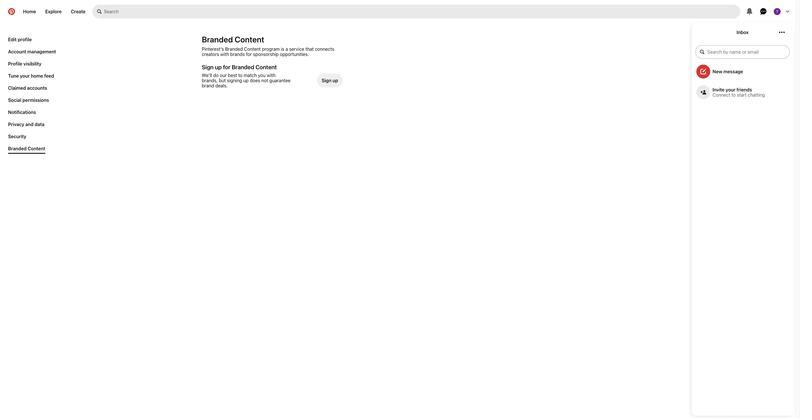 Task type: vqa. For each thing, say whether or not it's contained in the screenshot.
the Today link
no



Task type: describe. For each thing, give the bounding box(es) containing it.
best
[[228, 73, 237, 78]]

brand
[[202, 83, 214, 88]]

up for sign up for branded content
[[215, 64, 222, 70]]

sign for sign up
[[322, 78, 331, 83]]

claimed accounts link
[[6, 83, 49, 93]]

home
[[31, 73, 43, 79]]

with inside we'll do our best to match you with brands, but signing up does not guarantee brand deals.
[[267, 73, 276, 78]]

account management link
[[6, 47, 58, 57]]

security
[[8, 134, 26, 139]]

home link
[[18, 5, 41, 18]]

program
[[262, 46, 280, 52]]

privacy and data link
[[6, 120, 47, 129]]

branded content
[[8, 146, 45, 151]]

tune your home feed
[[8, 73, 54, 79]]

but
[[219, 78, 226, 83]]

tune your home feed link
[[6, 71, 56, 81]]

we'll do our best to match you with brands, but signing up does not guarantee brand deals.
[[202, 73, 291, 88]]

sign for sign up for branded content
[[202, 64, 214, 70]]

search icon image
[[97, 9, 102, 14]]

profile visibility link
[[6, 59, 44, 69]]

content up 'brands'
[[235, 35, 264, 44]]

pinterest's
[[202, 46, 224, 52]]

security link
[[6, 132, 29, 141]]

with inside branded content pinterest's branded content program is a service that connects creators with brands for sponsorship opportunities.
[[220, 52, 229, 57]]

new message button
[[692, 62, 793, 81]]

deals.
[[215, 83, 228, 88]]

brands
[[230, 52, 245, 57]]

edit
[[8, 37, 17, 42]]

feed
[[44, 73, 54, 79]]

for inside branded content pinterest's branded content program is a service that connects creators with brands for sponsorship opportunities.
[[246, 52, 252, 57]]

branded content link
[[6, 144, 48, 154]]

edit profile link
[[6, 35, 34, 44]]

to for connect
[[732, 92, 736, 98]]

guarantee
[[269, 78, 291, 83]]

create link
[[66, 5, 90, 18]]

brands,
[[202, 78, 218, 83]]

claimed accounts
[[8, 85, 47, 91]]

your for invite
[[726, 87, 736, 92]]

claimed
[[8, 85, 26, 91]]

compose new message image
[[700, 69, 706, 74]]

profile
[[18, 37, 32, 42]]

explore link
[[41, 5, 66, 18]]

branded up 'sign up for branded content'
[[225, 46, 243, 52]]

that
[[306, 46, 314, 52]]

sponsorship
[[253, 52, 279, 57]]

service
[[289, 46, 304, 52]]

opportunities.
[[280, 52, 309, 57]]

branded content pinterest's branded content program is a service that connects creators with brands for sponsorship opportunities.
[[202, 35, 334, 57]]

Contacts Search Field search field
[[695, 45, 790, 59]]

explore
[[45, 9, 62, 14]]

up inside we'll do our best to match you with brands, but signing up does not guarantee brand deals.
[[243, 78, 249, 83]]

0 horizontal spatial for
[[223, 64, 230, 70]]

up for sign up
[[333, 78, 338, 83]]



Task type: locate. For each thing, give the bounding box(es) containing it.
sign
[[202, 64, 214, 70], [322, 78, 331, 83]]

content down security link
[[28, 146, 45, 151]]

you
[[258, 73, 266, 78]]

0 horizontal spatial your
[[20, 73, 30, 79]]

edit profile
[[8, 37, 32, 42]]

new
[[713, 69, 722, 74]]

not
[[261, 78, 268, 83]]

visibility
[[23, 61, 41, 66]]

is
[[281, 46, 284, 52]]

accounts
[[27, 85, 47, 91]]

0 horizontal spatial to
[[238, 73, 242, 78]]

branded content main content
[[0, 0, 796, 418]]

your right tune in the left of the page
[[20, 73, 30, 79]]

branded down security link
[[8, 146, 27, 151]]

profile visibility
[[8, 61, 41, 66]]

data
[[35, 122, 44, 127]]

content up "you"
[[256, 64, 277, 70]]

social
[[8, 98, 21, 103]]

Search text field
[[104, 5, 740, 18]]

our
[[220, 73, 227, 78]]

invite your friends connect to start chatting
[[713, 87, 765, 98]]

sign up
[[322, 78, 338, 83]]

1 vertical spatial for
[[223, 64, 230, 70]]

content
[[235, 35, 264, 44], [244, 46, 261, 52], [256, 64, 277, 70], [28, 146, 45, 151]]

invite
[[713, 87, 725, 92]]

match
[[244, 73, 257, 78]]

0 vertical spatial your
[[20, 73, 30, 79]]

signing
[[227, 78, 242, 83]]

account management
[[8, 49, 56, 54]]

we'll
[[202, 73, 212, 78]]

creators
[[202, 52, 219, 57]]

social permissions
[[8, 98, 49, 103]]

to for best
[[238, 73, 242, 78]]

friends
[[737, 87, 752, 92]]

home
[[23, 9, 36, 14]]

0 horizontal spatial with
[[220, 52, 229, 57]]

1 vertical spatial sign
[[322, 78, 331, 83]]

1 vertical spatial to
[[732, 92, 736, 98]]

1 vertical spatial your
[[726, 87, 736, 92]]

privacy and data
[[8, 122, 44, 127]]

with
[[220, 52, 229, 57], [267, 73, 276, 78]]

social permissions link
[[6, 95, 51, 105]]

does
[[250, 78, 260, 83]]

1 horizontal spatial up
[[243, 78, 249, 83]]

invite your friends image
[[700, 90, 706, 95]]

your inside invite your friends connect to start chatting
[[726, 87, 736, 92]]

and
[[25, 122, 34, 127]]

profile
[[8, 61, 22, 66]]

to left 'start'
[[732, 92, 736, 98]]

to right best
[[238, 73, 242, 78]]

to
[[238, 73, 242, 78], [732, 92, 736, 98]]

to inside invite your friends connect to start chatting
[[732, 92, 736, 98]]

notifications link
[[6, 107, 38, 117]]

1 vertical spatial with
[[267, 73, 276, 78]]

a
[[286, 46, 288, 52]]

tune
[[8, 73, 19, 79]]

your
[[20, 73, 30, 79], [726, 87, 736, 92]]

list inside branded content main content
[[6, 35, 58, 156]]

content left "program"
[[244, 46, 261, 52]]

for right 'brands'
[[246, 52, 252, 57]]

sign inside sign up button
[[322, 78, 331, 83]]

0 horizontal spatial up
[[215, 64, 222, 70]]

1 horizontal spatial for
[[246, 52, 252, 57]]

0 vertical spatial to
[[238, 73, 242, 78]]

1 horizontal spatial sign
[[322, 78, 331, 83]]

notifications
[[8, 110, 36, 115]]

create
[[71, 9, 86, 14]]

with left 'brands'
[[220, 52, 229, 57]]

up
[[215, 64, 222, 70], [243, 78, 249, 83], [333, 78, 338, 83]]

sign up for branded content
[[202, 64, 277, 70]]

connect
[[713, 92, 730, 98]]

sign up button
[[317, 73, 343, 88]]

message
[[723, 69, 743, 74]]

your for tune
[[20, 73, 30, 79]]

0 vertical spatial with
[[220, 52, 229, 57]]

0 horizontal spatial sign
[[202, 64, 214, 70]]

0 vertical spatial sign
[[202, 64, 214, 70]]

permissions
[[22, 98, 49, 103]]

do
[[213, 73, 219, 78]]

to inside we'll do our best to match you with brands, but signing up does not guarantee brand deals.
[[238, 73, 242, 78]]

1 horizontal spatial with
[[267, 73, 276, 78]]

for
[[246, 52, 252, 57], [223, 64, 230, 70]]

list containing edit profile
[[6, 35, 58, 156]]

management
[[27, 49, 56, 54]]

branded up match
[[232, 64, 254, 70]]

up inside sign up button
[[333, 78, 338, 83]]

start
[[737, 92, 747, 98]]

branded
[[202, 35, 233, 44], [225, 46, 243, 52], [232, 64, 254, 70], [8, 146, 27, 151]]

0 vertical spatial for
[[246, 52, 252, 57]]

2 horizontal spatial up
[[333, 78, 338, 83]]

new message
[[713, 69, 743, 74]]

tyler black image
[[774, 8, 781, 15]]

1 horizontal spatial to
[[732, 92, 736, 98]]

branded up pinterest's
[[202, 35, 233, 44]]

for up our
[[223, 64, 230, 70]]

connects
[[315, 46, 334, 52]]

1 horizontal spatial your
[[726, 87, 736, 92]]

chatting
[[748, 92, 765, 98]]

your inside list
[[20, 73, 30, 79]]

list
[[6, 35, 58, 156]]

privacy
[[8, 122, 24, 127]]

inbox
[[737, 30, 749, 35]]

account
[[8, 49, 26, 54]]

with right "you"
[[267, 73, 276, 78]]

your right invite
[[726, 87, 736, 92]]



